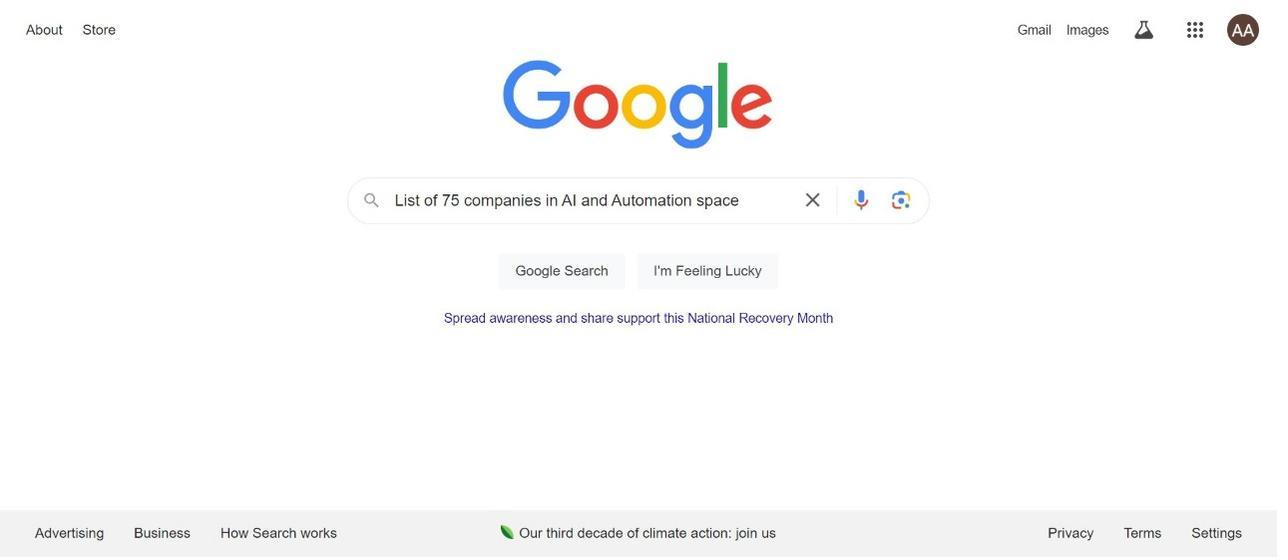 Task type: describe. For each thing, give the bounding box(es) containing it.
Search text field
[[395, 178, 789, 224]]

google image
[[503, 60, 775, 152]]

search by image image
[[890, 188, 914, 212]]



Task type: vqa. For each thing, say whether or not it's contained in the screenshot.
Search by image on the top right of page
yes



Task type: locate. For each thing, give the bounding box(es) containing it.
search by voice image
[[850, 188, 874, 212]]

search labs image
[[1132, 18, 1156, 42]]

None search field
[[20, 172, 1258, 313]]



